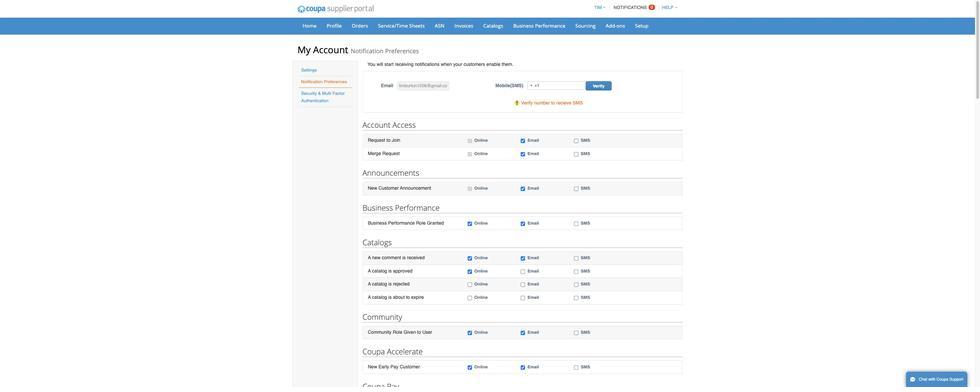 Task type: describe. For each thing, give the bounding box(es) containing it.
them.
[[502, 62, 514, 67]]

sourcing link
[[571, 21, 600, 31]]

sms for merge request
[[581, 151, 590, 156]]

coupa inside 'button'
[[937, 378, 949, 383]]

0 vertical spatial business
[[513, 22, 534, 29]]

home
[[303, 22, 317, 29]]

sheets
[[409, 22, 425, 29]]

number
[[534, 100, 550, 106]]

asn
[[435, 22, 445, 29]]

new
[[372, 256, 381, 261]]

notification inside my account notification preferences
[[351, 47, 384, 55]]

support
[[950, 378, 964, 383]]

email for new early pay customer
[[528, 365, 539, 370]]

profile
[[327, 22, 342, 29]]

service/time sheets
[[378, 22, 425, 29]]

1 vertical spatial role
[[393, 330, 403, 335]]

1 vertical spatial catalogs
[[363, 238, 392, 248]]

is for approved
[[389, 269, 392, 274]]

to left join on the top left of the page
[[387, 138, 391, 143]]

pay
[[391, 365, 399, 370]]

settings
[[301, 68, 317, 73]]

security
[[301, 91, 317, 96]]

request to join
[[368, 138, 400, 143]]

email for new customer announcement
[[528, 186, 539, 191]]

business performance role granted
[[368, 221, 444, 226]]

online for a catalog is rejected
[[475, 282, 488, 287]]

sms for a new comment is received
[[581, 256, 590, 261]]

you
[[368, 62, 376, 67]]

email for business performance role granted
[[528, 221, 539, 226]]

sms for community role given to user
[[581, 330, 590, 335]]

announcements
[[363, 168, 419, 178]]

received
[[407, 256, 425, 261]]

1 vertical spatial business
[[363, 203, 393, 213]]

sms for a catalog is about to expire
[[581, 295, 590, 300]]

given
[[404, 330, 416, 335]]

my account notification preferences
[[298, 43, 419, 56]]

0 vertical spatial performance
[[535, 22, 566, 29]]

a catalog is approved
[[368, 269, 413, 274]]

merge
[[368, 151, 381, 156]]

user
[[423, 330, 432, 335]]

mobile(sms)
[[496, 83, 524, 88]]

verify for verify number to recieve sms
[[521, 100, 533, 106]]

to left "user"
[[417, 330, 421, 335]]

online for merge request
[[475, 151, 488, 156]]

factor
[[333, 91, 345, 96]]

setup
[[635, 22, 649, 29]]

to right about
[[406, 295, 410, 300]]

ons
[[617, 22, 625, 29]]

sms for new customer announcement
[[581, 186, 590, 191]]

online for community role given to user
[[475, 330, 488, 335]]

a catalog is about to expire
[[368, 295, 424, 300]]

verify number to recieve sms
[[521, 100, 583, 106]]

coupa supplier portal image
[[293, 1, 379, 18]]

merge request
[[368, 151, 400, 156]]

0
[[651, 5, 653, 10]]

is left received
[[403, 256, 406, 261]]

rejected
[[393, 282, 410, 287]]

profile link
[[323, 21, 346, 31]]

is for rejected
[[389, 282, 392, 287]]

notifications 0
[[614, 5, 653, 10]]

sms for request to join
[[581, 138, 590, 143]]

0 vertical spatial coupa
[[363, 347, 385, 358]]

tim link
[[592, 5, 606, 10]]

a for a catalog is approved
[[368, 269, 371, 274]]

orders
[[352, 22, 368, 29]]

catalog for a catalog is rejected
[[372, 282, 387, 287]]

0 vertical spatial catalogs
[[484, 22, 503, 29]]

sms for a catalog is rejected
[[581, 282, 590, 287]]

my
[[298, 43, 311, 56]]

+1 201-555-0123 text field
[[528, 81, 585, 90]]

notifications
[[614, 5, 647, 10]]

0 vertical spatial business performance
[[513, 22, 566, 29]]

tim
[[595, 5, 602, 10]]

sms for a catalog is approved
[[581, 269, 590, 274]]

join
[[392, 138, 400, 143]]

email for a catalog is rejected
[[528, 282, 539, 287]]

asn link
[[431, 21, 449, 31]]

will
[[377, 62, 383, 67]]

add-ons link
[[602, 21, 630, 31]]

Telephone country code field
[[528, 82, 535, 90]]

announcement
[[400, 186, 431, 191]]

early
[[379, 365, 389, 370]]

coupa accelerate
[[363, 347, 423, 358]]

is for about
[[389, 295, 392, 300]]

start
[[385, 62, 394, 67]]

0 vertical spatial role
[[416, 221, 426, 226]]

notification preferences link
[[301, 79, 347, 84]]

enable
[[487, 62, 501, 67]]

home link
[[298, 21, 321, 31]]

service/time
[[378, 22, 408, 29]]

email for a catalog is about to expire
[[528, 295, 539, 300]]

security & multi factor authentication
[[301, 91, 345, 103]]

chat with coupa support
[[919, 378, 964, 383]]

2 vertical spatial business
[[368, 221, 387, 226]]

sms for business performance role granted
[[581, 221, 590, 226]]

new for new early pay customer
[[368, 365, 377, 370]]

online for a catalog is approved
[[475, 269, 488, 274]]

a for a catalog is about to expire
[[368, 295, 371, 300]]

notifications
[[415, 62, 440, 67]]

approved
[[393, 269, 413, 274]]

with
[[929, 378, 936, 383]]

0 vertical spatial request
[[368, 138, 385, 143]]

sms for new early pay customer
[[581, 365, 590, 370]]

new early pay customer
[[368, 365, 420, 370]]



Task type: locate. For each thing, give the bounding box(es) containing it.
1 horizontal spatial role
[[416, 221, 426, 226]]

chat
[[919, 378, 928, 383]]

expire
[[411, 295, 424, 300]]

role left given
[[393, 330, 403, 335]]

4 online from the top
[[475, 221, 488, 226]]

community up the community role given to user at the left bottom of page
[[363, 312, 402, 323]]

catalog down 'a catalog is rejected'
[[372, 295, 387, 300]]

a down 'a catalog is rejected'
[[368, 295, 371, 300]]

business performance
[[513, 22, 566, 29], [363, 203, 440, 213]]

8 online from the top
[[475, 295, 488, 300]]

account up request to join
[[363, 120, 391, 130]]

1 horizontal spatial customer
[[400, 365, 420, 370]]

1 horizontal spatial coupa
[[937, 378, 949, 383]]

1 horizontal spatial preferences
[[385, 47, 419, 55]]

1 vertical spatial request
[[383, 151, 400, 156]]

1 vertical spatial coupa
[[937, 378, 949, 383]]

role
[[416, 221, 426, 226], [393, 330, 403, 335]]

email for a new comment is received
[[528, 256, 539, 261]]

add-
[[606, 22, 617, 29]]

3 online from the top
[[475, 186, 488, 191]]

catalogs up "new"
[[363, 238, 392, 248]]

email
[[381, 83, 394, 88], [528, 138, 539, 143], [528, 151, 539, 156], [528, 186, 539, 191], [528, 221, 539, 226], [528, 256, 539, 261], [528, 269, 539, 274], [528, 282, 539, 287], [528, 295, 539, 300], [528, 330, 539, 335], [528, 365, 539, 370]]

is left approved
[[389, 269, 392, 274]]

community up coupa accelerate
[[368, 330, 392, 335]]

preferences up factor
[[324, 79, 347, 84]]

account
[[313, 43, 348, 56], [363, 120, 391, 130]]

new down announcements
[[368, 186, 377, 191]]

online for a catalog is about to expire
[[475, 295, 488, 300]]

verify inside button
[[593, 84, 605, 89]]

0 horizontal spatial catalogs
[[363, 238, 392, 248]]

a down a catalog is approved
[[368, 282, 371, 287]]

a up 'a catalog is rejected'
[[368, 269, 371, 274]]

email for merge request
[[528, 151, 539, 156]]

&
[[318, 91, 321, 96]]

you will start receiving notifications when your customers enable them.
[[368, 62, 514, 67]]

notification preferences
[[301, 79, 347, 84]]

0 vertical spatial new
[[368, 186, 377, 191]]

0 vertical spatial customer
[[379, 186, 399, 191]]

catalog down "new"
[[372, 269, 387, 274]]

add-ons
[[606, 22, 625, 29]]

1 online from the top
[[475, 138, 488, 143]]

2 online from the top
[[475, 151, 488, 156]]

navigation
[[592, 1, 678, 14]]

0 vertical spatial catalog
[[372, 269, 387, 274]]

accelerate
[[387, 347, 423, 358]]

online for new customer announcement
[[475, 186, 488, 191]]

coupa right the "with"
[[937, 378, 949, 383]]

2 catalog from the top
[[372, 282, 387, 287]]

0 horizontal spatial business performance
[[363, 203, 440, 213]]

invoices
[[455, 22, 474, 29]]

1 catalog from the top
[[372, 269, 387, 274]]

when
[[441, 62, 452, 67]]

0 vertical spatial account
[[313, 43, 348, 56]]

to left recieve
[[551, 100, 555, 106]]

0 horizontal spatial preferences
[[324, 79, 347, 84]]

role left the granted
[[416, 221, 426, 226]]

recieve
[[557, 100, 572, 106]]

sourcing
[[576, 22, 596, 29]]

catalog for a catalog is about to expire
[[372, 295, 387, 300]]

1 horizontal spatial account
[[363, 120, 391, 130]]

0 horizontal spatial verify
[[521, 100, 533, 106]]

verify for verify
[[593, 84, 605, 89]]

new for new customer announcement
[[368, 186, 377, 191]]

granted
[[427, 221, 444, 226]]

catalog for a catalog is approved
[[372, 269, 387, 274]]

1 vertical spatial customer
[[400, 365, 420, 370]]

0 horizontal spatial coupa
[[363, 347, 385, 358]]

1 horizontal spatial business performance
[[513, 22, 566, 29]]

2 new from the top
[[368, 365, 377, 370]]

1 vertical spatial performance
[[395, 203, 440, 213]]

customers
[[464, 62, 485, 67]]

0 horizontal spatial role
[[393, 330, 403, 335]]

a new comment is received
[[368, 256, 425, 261]]

business
[[513, 22, 534, 29], [363, 203, 393, 213], [368, 221, 387, 226]]

0 horizontal spatial customer
[[379, 186, 399, 191]]

9 online from the top
[[475, 330, 488, 335]]

community for community role given to user
[[368, 330, 392, 335]]

1 vertical spatial verify
[[521, 100, 533, 106]]

request up merge
[[368, 138, 385, 143]]

receiving
[[395, 62, 414, 67]]

customer down announcements
[[379, 186, 399, 191]]

1 vertical spatial account
[[363, 120, 391, 130]]

account down profile on the left
[[313, 43, 348, 56]]

new customer announcement
[[368, 186, 431, 191]]

help
[[663, 5, 674, 10]]

community role given to user
[[368, 330, 432, 335]]

coupa up the early
[[363, 347, 385, 358]]

a for a catalog is rejected
[[368, 282, 371, 287]]

access
[[393, 120, 416, 130]]

0 vertical spatial verify
[[593, 84, 605, 89]]

multi
[[322, 91, 331, 96]]

new
[[368, 186, 377, 191], [368, 365, 377, 370]]

performance
[[535, 22, 566, 29], [395, 203, 440, 213], [388, 221, 415, 226]]

request down join on the top left of the page
[[383, 151, 400, 156]]

comment
[[382, 256, 401, 261]]

notification
[[351, 47, 384, 55], [301, 79, 323, 84]]

business performance link
[[509, 21, 570, 31]]

2 vertical spatial catalog
[[372, 295, 387, 300]]

about
[[393, 295, 405, 300]]

1 horizontal spatial verify
[[593, 84, 605, 89]]

customer
[[379, 186, 399, 191], [400, 365, 420, 370]]

your
[[453, 62, 463, 67]]

preferences inside my account notification preferences
[[385, 47, 419, 55]]

catalogs link
[[479, 21, 508, 31]]

to
[[551, 100, 555, 106], [387, 138, 391, 143], [406, 295, 410, 300], [417, 330, 421, 335]]

3 catalog from the top
[[372, 295, 387, 300]]

new left the early
[[368, 365, 377, 370]]

1 vertical spatial notification
[[301, 79, 323, 84]]

1 horizontal spatial notification
[[351, 47, 384, 55]]

1 a from the top
[[368, 256, 371, 261]]

is left 'rejected'
[[389, 282, 392, 287]]

online for a new comment is received
[[475, 256, 488, 261]]

is left about
[[389, 295, 392, 300]]

0 vertical spatial preferences
[[385, 47, 419, 55]]

preferences up receiving
[[385, 47, 419, 55]]

None checkbox
[[468, 139, 472, 143], [521, 139, 525, 143], [574, 139, 579, 143], [468, 152, 472, 157], [574, 152, 579, 157], [468, 187, 472, 191], [521, 187, 525, 191], [468, 222, 472, 226], [521, 222, 525, 226], [574, 257, 579, 261], [574, 270, 579, 274], [468, 283, 472, 288], [521, 283, 525, 288], [574, 296, 579, 301], [574, 331, 579, 336], [468, 366, 472, 371], [468, 139, 472, 143], [521, 139, 525, 143], [574, 139, 579, 143], [468, 152, 472, 157], [574, 152, 579, 157], [468, 187, 472, 191], [521, 187, 525, 191], [468, 222, 472, 226], [521, 222, 525, 226], [574, 257, 579, 261], [574, 270, 579, 274], [468, 283, 472, 288], [521, 283, 525, 288], [574, 296, 579, 301], [574, 331, 579, 336], [468, 366, 472, 371]]

coupa
[[363, 347, 385, 358], [937, 378, 949, 383]]

1 vertical spatial preferences
[[324, 79, 347, 84]]

telephone country code image
[[531, 85, 533, 86]]

orders link
[[348, 21, 373, 31]]

2 vertical spatial performance
[[388, 221, 415, 226]]

1 new from the top
[[368, 186, 377, 191]]

notification down "settings" link
[[301, 79, 323, 84]]

customer right pay
[[400, 365, 420, 370]]

online
[[475, 138, 488, 143], [475, 151, 488, 156], [475, 186, 488, 191], [475, 221, 488, 226], [475, 256, 488, 261], [475, 269, 488, 274], [475, 282, 488, 287], [475, 295, 488, 300], [475, 330, 488, 335], [475, 365, 488, 370]]

chat with coupa support button
[[907, 373, 968, 388]]

online for new early pay customer
[[475, 365, 488, 370]]

notification up the you
[[351, 47, 384, 55]]

1 vertical spatial new
[[368, 365, 377, 370]]

online for business performance role granted
[[475, 221, 488, 226]]

4 a from the top
[[368, 295, 371, 300]]

online for request to join
[[475, 138, 488, 143]]

settings link
[[301, 68, 317, 73]]

preferences
[[385, 47, 419, 55], [324, 79, 347, 84]]

email for request to join
[[528, 138, 539, 143]]

authentication
[[301, 98, 329, 103]]

community for community
[[363, 312, 402, 323]]

0 vertical spatial community
[[363, 312, 402, 323]]

request
[[368, 138, 385, 143], [383, 151, 400, 156]]

service/time sheets link
[[374, 21, 429, 31]]

10 online from the top
[[475, 365, 488, 370]]

1 vertical spatial business performance
[[363, 203, 440, 213]]

a catalog is rejected
[[368, 282, 410, 287]]

verify
[[593, 84, 605, 89], [521, 100, 533, 106]]

0 horizontal spatial notification
[[301, 79, 323, 84]]

email for community role given to user
[[528, 330, 539, 335]]

1 horizontal spatial catalogs
[[484, 22, 503, 29]]

3 a from the top
[[368, 282, 371, 287]]

setup link
[[631, 21, 653, 31]]

a for a new comment is received
[[368, 256, 371, 261]]

5 online from the top
[[475, 256, 488, 261]]

account access
[[363, 120, 416, 130]]

verify button
[[586, 81, 612, 91]]

0 vertical spatial notification
[[351, 47, 384, 55]]

None text field
[[397, 81, 450, 91]]

catalogs right invoices link
[[484, 22, 503, 29]]

invoices link
[[450, 21, 478, 31]]

6 online from the top
[[475, 269, 488, 274]]

help link
[[660, 5, 678, 10]]

a left "new"
[[368, 256, 371, 261]]

email for a catalog is approved
[[528, 269, 539, 274]]

2 a from the top
[[368, 269, 371, 274]]

1 vertical spatial community
[[368, 330, 392, 335]]

None checkbox
[[521, 152, 525, 157], [574, 187, 579, 191], [574, 222, 579, 226], [468, 257, 472, 261], [521, 257, 525, 261], [468, 270, 472, 274], [521, 270, 525, 274], [574, 283, 579, 288], [468, 296, 472, 301], [521, 296, 525, 301], [468, 331, 472, 336], [521, 331, 525, 336], [521, 366, 525, 371], [574, 366, 579, 371], [521, 152, 525, 157], [574, 187, 579, 191], [574, 222, 579, 226], [468, 257, 472, 261], [521, 257, 525, 261], [468, 270, 472, 274], [521, 270, 525, 274], [574, 283, 579, 288], [468, 296, 472, 301], [521, 296, 525, 301], [468, 331, 472, 336], [521, 331, 525, 336], [521, 366, 525, 371], [574, 366, 579, 371]]

sms
[[573, 100, 583, 106], [581, 138, 590, 143], [581, 151, 590, 156], [581, 186, 590, 191], [581, 221, 590, 226], [581, 256, 590, 261], [581, 269, 590, 274], [581, 282, 590, 287], [581, 295, 590, 300], [581, 330, 590, 335], [581, 365, 590, 370]]

0 horizontal spatial account
[[313, 43, 348, 56]]

1 vertical spatial catalog
[[372, 282, 387, 287]]

navigation containing notifications 0
[[592, 1, 678, 14]]

security & multi factor authentication link
[[301, 91, 345, 103]]

catalog down a catalog is approved
[[372, 282, 387, 287]]

7 online from the top
[[475, 282, 488, 287]]



Task type: vqa. For each thing, say whether or not it's contained in the screenshot.
Additional Information image
no



